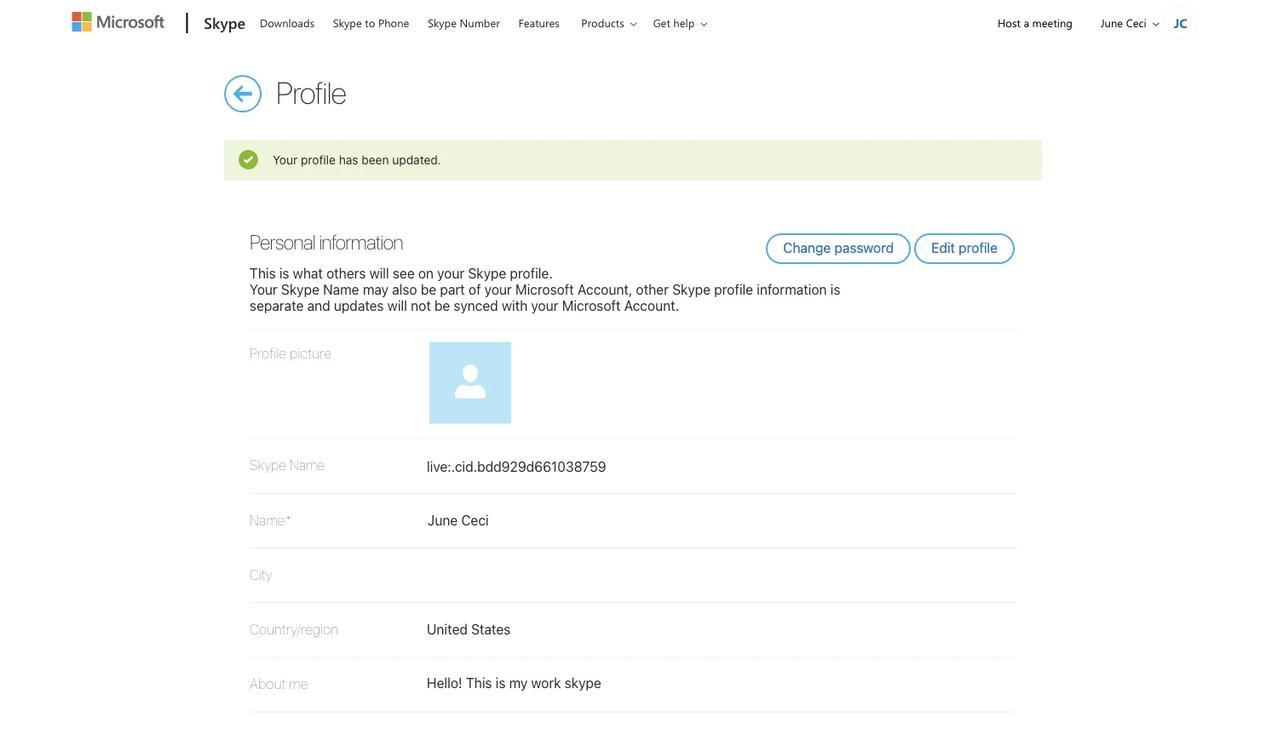 Task type: describe. For each thing, give the bounding box(es) containing it.
skype left number
[[428, 15, 457, 30]]

skype down 'what' in the top left of the page
[[281, 282, 320, 298]]

with
[[502, 298, 528, 314]]

edit profile
[[932, 240, 998, 256]]

been
[[362, 153, 389, 167]]

of
[[469, 282, 481, 298]]

be down on
[[421, 282, 437, 298]]

part
[[440, 282, 465, 298]]

profile for profile
[[276, 74, 346, 110]]

profile inside this is what others will see on your skype profile. your skype name may also be part of your microsoft account, other skype profile information is separate and updates will not be synced with your microsoft account.
[[715, 282, 754, 298]]

country/region
[[250, 622, 339, 638]]

0 horizontal spatial your
[[438, 265, 465, 281]]

updates
[[334, 298, 384, 314]]

city
[[250, 567, 272, 583]]

1 horizontal spatial this
[[466, 676, 492, 692]]

june ceci
[[1102, 15, 1147, 30]]

not
[[411, 298, 431, 314]]

may
[[363, 282, 389, 298]]

separate
[[250, 298, 304, 314]]

ceci
[[1127, 15, 1147, 30]]

host
[[998, 15, 1021, 30]]

and
[[307, 298, 330, 314]]

states
[[472, 622, 511, 638]]

microsoft down 'account,'
[[562, 298, 621, 314]]

also
[[392, 282, 417, 298]]

name inside this is what others will see on your skype profile. your skype name may also be part of your microsoft account, other skype profile information is separate and updates will not be synced with your microsoft account.
[[323, 282, 359, 298]]

skype link
[[195, 1, 251, 47]]

this inside this is what others will see on your skype profile. your skype name may also be part of your microsoft account, other skype profile information is separate and updates will not be synced with your microsoft account.
[[250, 265, 276, 281]]

features
[[519, 15, 560, 30]]

this is what others will see on your skype profile. your skype name may also be part of your microsoft account, other skype profile information is separate and updates will not be synced with your microsoft account.
[[250, 265, 841, 314]]

live:.cid.bdd929d661038759
[[427, 459, 607, 475]]

0 horizontal spatial information
[[319, 230, 403, 254]]

1 horizontal spatial is
[[496, 676, 506, 692]]

skype name
[[250, 457, 325, 474]]

skype number link
[[420, 1, 508, 42]]

change password
[[784, 240, 894, 256]]

skype up "name*"
[[250, 457, 287, 474]]

Name* text field
[[417, 507, 676, 529]]

your inside this is what others will see on your skype profile. your skype name may also be part of your microsoft account, other skype profile information is separate and updates will not be synced with your microsoft account.
[[250, 282, 278, 298]]

name*
[[250, 512, 292, 528]]

downloads link
[[252, 1, 322, 42]]

synced
[[454, 298, 499, 314]]

united states
[[427, 622, 511, 638]]

updated.
[[392, 153, 442, 167]]

meeting
[[1033, 15, 1073, 30]]

change password button
[[767, 234, 912, 264]]

work
[[532, 676, 561, 692]]

change
[[784, 240, 832, 256]]

profile for edit
[[959, 240, 998, 256]]

profile picture
[[250, 346, 332, 362]]

host a meeting
[[998, 15, 1073, 30]]

a
[[1024, 15, 1030, 30]]

profile.
[[510, 265, 553, 281]]

edit profile button
[[915, 234, 1015, 264]]

be down part
[[435, 298, 450, 314]]

number
[[460, 15, 500, 30]]

1 horizontal spatial your
[[485, 282, 512, 298]]

password
[[835, 240, 894, 256]]

other
[[636, 282, 669, 298]]

jc
[[1175, 14, 1188, 31]]



Task type: vqa. For each thing, say whether or not it's contained in the screenshot.
Edit profile Button on the right top of page
yes



Task type: locate. For each thing, give the bounding box(es) containing it.
0 vertical spatial your
[[273, 153, 298, 167]]

to
[[365, 15, 375, 30]]

your up with at the top left of the page
[[485, 282, 512, 298]]

your up part
[[438, 265, 465, 281]]

previous page image
[[224, 75, 859, 730]]

profile left the 'has'
[[301, 153, 336, 167]]

skype left to
[[333, 15, 362, 30]]

microsoft
[[516, 282, 574, 298], [562, 298, 621, 314]]

name down others
[[323, 282, 359, 298]]

this
[[250, 265, 276, 281], [466, 676, 492, 692]]

1 vertical spatial profile
[[959, 240, 998, 256]]

0 vertical spatial this
[[250, 265, 276, 281]]

microsoft down profile.
[[516, 282, 574, 298]]

this right hello!
[[466, 676, 492, 692]]

your right with at the top left of the page
[[532, 298, 559, 314]]

about
[[250, 676, 286, 693]]

1 vertical spatial information
[[757, 282, 827, 298]]

profile
[[276, 74, 346, 110], [250, 346, 287, 362]]

on
[[418, 265, 434, 281]]

skype right other
[[673, 282, 711, 298]]

name up "name*"
[[290, 457, 325, 474]]

phone
[[379, 15, 410, 30]]

information
[[319, 230, 403, 254], [757, 282, 827, 298]]

account.
[[625, 298, 680, 314]]

0 vertical spatial information
[[319, 230, 403, 254]]

get
[[654, 15, 671, 30]]

june
[[1102, 15, 1124, 30]]

0 vertical spatial will
[[370, 265, 389, 281]]

profile for profile picture
[[250, 346, 287, 362]]

name
[[323, 282, 359, 298], [290, 457, 325, 474]]

0 vertical spatial profile
[[276, 74, 346, 110]]

skype to phone link
[[325, 1, 417, 42]]

products button
[[571, 1, 651, 45]]

0 vertical spatial profile
[[301, 153, 336, 167]]

be
[[421, 282, 437, 298], [435, 298, 450, 314]]

information up others
[[319, 230, 403, 254]]

profile right other
[[715, 282, 754, 298]]

others
[[327, 265, 366, 281]]

features link
[[511, 1, 568, 42]]

0 vertical spatial name
[[323, 282, 359, 298]]

information down change
[[757, 282, 827, 298]]

profile for your
[[301, 153, 336, 167]]

account,
[[578, 282, 633, 298]]

help
[[674, 15, 695, 30]]

united
[[427, 622, 468, 638]]

will up may
[[370, 265, 389, 281]]

hello!
[[427, 676, 463, 692]]

will down 'also'
[[388, 298, 408, 314]]

1 vertical spatial profile
[[250, 346, 287, 362]]

profile
[[301, 153, 336, 167], [959, 240, 998, 256], [715, 282, 754, 298]]

is
[[279, 265, 289, 281], [831, 282, 841, 298], [496, 676, 506, 692]]

hello! this is my work skype
[[427, 676, 602, 692]]

is down the change password "button"
[[831, 282, 841, 298]]

0 horizontal spatial is
[[279, 265, 289, 281]]

personal
[[250, 230, 315, 254]]

0 horizontal spatial this
[[250, 265, 276, 281]]

2 horizontal spatial your
[[532, 298, 559, 314]]

picture
[[290, 346, 332, 362]]

your left the 'has'
[[273, 153, 298, 167]]

profile down downloads
[[276, 74, 346, 110]]

2 vertical spatial profile
[[715, 282, 754, 298]]

skype to phone
[[333, 15, 410, 30]]

is left my
[[496, 676, 506, 692]]

will
[[370, 265, 389, 281], [388, 298, 408, 314]]

2 horizontal spatial profile
[[959, 240, 998, 256]]

profile left picture
[[250, 346, 287, 362]]

my
[[509, 676, 528, 692]]

your
[[273, 153, 298, 167], [250, 282, 278, 298]]

1 horizontal spatial profile
[[715, 282, 754, 298]]

skype
[[204, 12, 246, 32], [333, 15, 362, 30], [428, 15, 457, 30], [468, 265, 507, 281], [281, 282, 320, 298], [673, 282, 711, 298], [250, 457, 287, 474]]

your up separate
[[250, 282, 278, 298]]

see
[[393, 265, 415, 281]]

skype number
[[428, 15, 500, 30]]

get help button
[[643, 1, 722, 45]]

0 horizontal spatial profile
[[301, 153, 336, 167]]

1 vertical spatial your
[[250, 282, 278, 298]]

1 horizontal spatial information
[[757, 282, 827, 298]]

products
[[582, 15, 625, 30]]

get help
[[654, 15, 695, 30]]

host a meeting link
[[984, 1, 1088, 44]]

downloads
[[260, 15, 315, 30]]

edit
[[932, 240, 956, 256]]

personal information
[[250, 230, 403, 254]]

1 vertical spatial will
[[388, 298, 408, 314]]

skype up of
[[468, 265, 507, 281]]

this up separate
[[250, 265, 276, 281]]

2 horizontal spatial is
[[831, 282, 841, 298]]

what
[[293, 265, 323, 281]]

your
[[438, 265, 465, 281], [485, 282, 512, 298], [532, 298, 559, 314]]

skype left downloads
[[204, 12, 246, 32]]

is left 'what' in the top left of the page
[[279, 265, 289, 281]]

profile right edit
[[959, 240, 998, 256]]

about me
[[250, 676, 308, 693]]

information inside this is what others will see on your skype profile. your skype name may also be part of your microsoft account, other skype profile information is separate and updates will not be synced with your microsoft account.
[[757, 282, 827, 298]]

skype
[[565, 676, 602, 692]]

profile inside button
[[959, 240, 998, 256]]

has
[[339, 153, 359, 167]]

your profile has been updated.
[[273, 153, 442, 167]]

microsoft image
[[72, 12, 164, 32]]

1 vertical spatial this
[[466, 676, 492, 692]]

1 vertical spatial name
[[290, 457, 325, 474]]

me
[[289, 676, 308, 693]]



